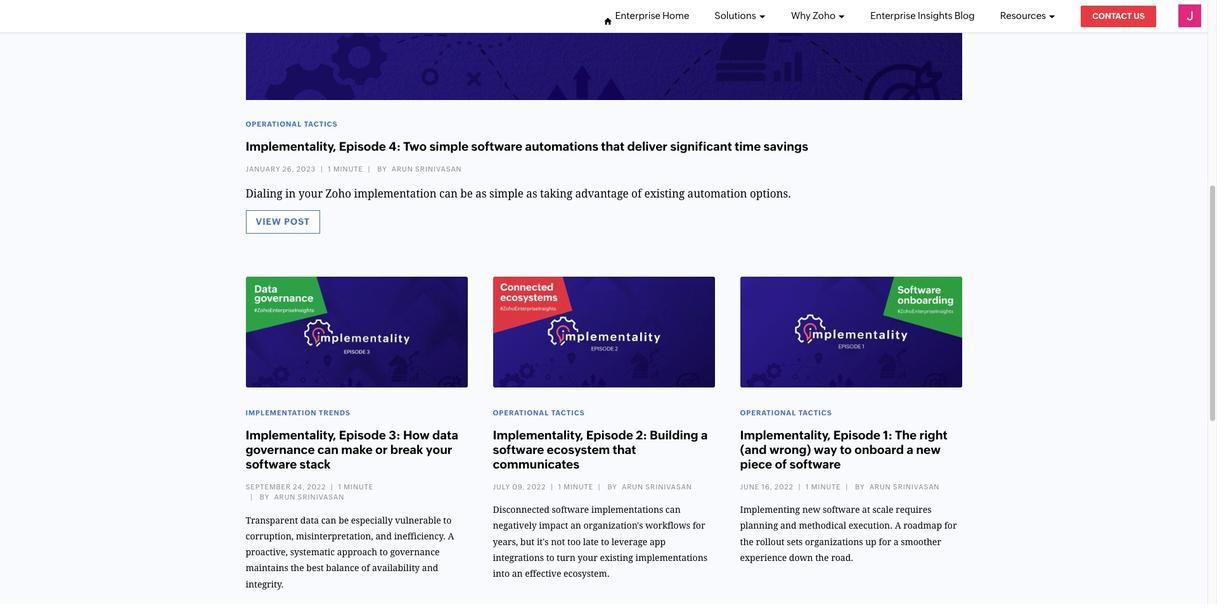Task type: vqa. For each thing, say whether or not it's contained in the screenshot.
1 minute related to 1:
yes



Task type: describe. For each thing, give the bounding box(es) containing it.
governance inside transparent data can be especially vulnerable to corruption, misinterpretation, and inefficiency. a proactive, systematic approach to governance maintains the best balance of availability and integrity.
[[390, 548, 440, 558]]

data inside transparent data can be especially vulnerable to corruption, misinterpretation, and inefficiency. a proactive, systematic approach to governance maintains the best balance of availability and integrity.
[[300, 516, 319, 526]]

a inside implementing new software at scale requires planning and methodical execution. a roadmap for the rollout sets organizations up for a smoother experience down the road.
[[895, 521, 901, 532]]

the
[[895, 429, 917, 443]]

september 24, 2022 link
[[246, 484, 326, 491]]

transparent
[[246, 516, 298, 526]]

implementing
[[740, 505, 800, 516]]

june 16, 2022
[[740, 484, 794, 491]]

new inside implementing new software at scale requires planning and methodical execution. a roadmap for the rollout sets organizations up for a smoother experience down the road.
[[802, 505, 821, 516]]

minute inside 1 minute by arun srinivasan
[[344, 484, 374, 491]]

by inside 1 minute by arun srinivasan
[[260, 494, 270, 502]]

can right implementation
[[439, 188, 458, 201]]

systematic
[[290, 548, 335, 558]]

vulnerable
[[395, 516, 441, 526]]

implementality, episode 3: how data governance can make or break your software stack
[[246, 429, 458, 472]]

1 vertical spatial implementations
[[636, 553, 707, 563]]

implementality, episode 1: the right (and wrong) way to onboard a new piece of software
[[740, 429, 948, 472]]

insights
[[918, 10, 953, 21]]

arun srinivasan link for 4:
[[392, 165, 462, 173]]

integrations
[[493, 553, 544, 563]]

make
[[341, 443, 373, 457]]

proactive,
[[246, 548, 288, 558]]

1:
[[883, 429, 893, 443]]

software up "dialing in your zoho implementation can be as simple as taking advantage of existing automation options."
[[471, 139, 522, 153]]

to up "availability"
[[380, 548, 388, 558]]

1 inside 1 minute by arun srinivasan
[[338, 484, 342, 491]]

implementing new software at scale requires planning and methodical execution. a roadmap for the rollout sets organizations up for a smoother experience down the road.
[[740, 505, 957, 563]]

arun inside 1 minute by arun srinivasan
[[274, 494, 296, 502]]

it's
[[537, 537, 549, 548]]

advantage
[[575, 188, 629, 201]]

balance
[[326, 564, 359, 574]]

scale
[[873, 505, 894, 516]]

existing inside disconnected software implementations can negatively impact an organization's workflows for years, but it's not too late to leverage app integrations to turn your existing implementations into an effective ecosystem.
[[600, 553, 633, 563]]

1 for implementality, episode 4: two simple software automations that deliver significant time savings
[[328, 165, 331, 173]]

24,
[[293, 484, 305, 491]]

0 vertical spatial zoho
[[813, 10, 836, 21]]

especially
[[351, 516, 393, 526]]

16,
[[762, 484, 773, 491]]

image of the implementality podcast logo and name image for implementality, episode 3: how data governance can make or break your software stack
[[246, 277, 468, 388]]

software inside implementing new software at scale requires planning and methodical execution. a roadmap for the rollout sets organizations up for a smoother experience down the road.
[[823, 505, 860, 516]]

to right vulnerable
[[443, 516, 452, 526]]

up
[[865, 537, 877, 548]]

implementality, for implementality, episode 1: the right (and wrong) way to onboard a new piece of software
[[740, 429, 831, 443]]

savings
[[764, 139, 808, 153]]

deliver
[[627, 139, 668, 153]]

operational for implementality, episode 1: the right (and wrong) way to onboard a new piece of software
[[740, 409, 796, 417]]

best
[[306, 564, 324, 574]]

to right late
[[601, 537, 609, 548]]

july
[[493, 484, 510, 491]]

automations
[[525, 139, 599, 153]]

(and
[[740, 443, 767, 457]]

right
[[920, 429, 948, 443]]

turn
[[557, 553, 575, 563]]

0 vertical spatial be
[[460, 188, 473, 201]]

2022 for ecosystem
[[527, 484, 546, 491]]

transparent data can be especially vulnerable to corruption, misinterpretation, and inefficiency. a proactive, systematic approach to governance maintains the best balance of availability and integrity.
[[246, 516, 454, 590]]

ecosystem.
[[564, 569, 610, 579]]

0 horizontal spatial an
[[512, 569, 523, 579]]

way
[[814, 443, 837, 457]]

implementality, for implementality, episode 4: two simple software automations that deliver significant time savings
[[246, 139, 336, 153]]

1 minute for 2:
[[558, 484, 593, 491]]

dialing in your zoho implementation can be as simple as taking advantage of existing automation options.
[[246, 188, 791, 201]]

wrong)
[[769, 443, 811, 457]]

communicates
[[493, 458, 580, 472]]

operational tactics for implementality, episode 4: two simple software automations that deliver significant time savings
[[246, 120, 338, 128]]

minute for implementality, episode 2: building a software ecosystem that communicates
[[564, 484, 593, 491]]

enterprise insights blog link
[[870, 0, 975, 32]]

by arun srinivasan for building
[[608, 484, 692, 491]]

by for 1:
[[855, 484, 865, 491]]

operational tactics link for implementality, episode 1: the right (and wrong) way to onboard a new piece of software
[[740, 409, 832, 417]]

view
[[256, 217, 282, 227]]

implementation trends link
[[246, 409, 350, 417]]

by arun srinivasan for the
[[855, 484, 940, 491]]

june 16, 2022 link
[[740, 484, 794, 491]]

ecosystem
[[547, 443, 610, 457]]

a inside implementality, episode 2: building a software ecosystem that communicates
[[701, 429, 708, 443]]

at
[[862, 505, 870, 516]]

years,
[[493, 537, 518, 548]]

3:
[[389, 429, 400, 443]]

road.
[[831, 553, 854, 563]]

episode for 2:
[[586, 429, 633, 443]]

june
[[740, 484, 760, 491]]

time
[[735, 139, 761, 153]]

maintains
[[246, 564, 288, 574]]

taking
[[540, 188, 573, 201]]

sets
[[787, 537, 803, 548]]

2:
[[636, 429, 647, 443]]

integrity.
[[246, 580, 284, 590]]

september 24, 2022
[[246, 484, 326, 491]]

to left turn
[[546, 553, 554, 563]]

trends
[[319, 409, 350, 417]]

enterprise home
[[615, 10, 689, 21]]

piece
[[740, 458, 772, 472]]

1 minute by arun srinivasan
[[260, 484, 374, 502]]

resources
[[1000, 10, 1046, 21]]

2022 for wrong)
[[775, 484, 794, 491]]

organizations
[[805, 537, 863, 548]]

tactics for 2:
[[551, 409, 585, 417]]

0 vertical spatial an
[[571, 521, 581, 532]]

governance inside implementality, episode 3: how data governance can make or break your software stack
[[246, 443, 315, 457]]

arun srinivasan link for 2:
[[622, 484, 692, 491]]

2 as from the left
[[526, 188, 537, 201]]

2 horizontal spatial the
[[815, 553, 829, 563]]

arun srinivasan link for 1:
[[870, 484, 940, 491]]

srinivasan for the
[[893, 484, 940, 491]]

execution.
[[849, 521, 893, 532]]

late
[[583, 537, 599, 548]]

implementation
[[354, 188, 437, 201]]

arun for 2:
[[622, 484, 643, 491]]

srinivasan inside 1 minute by arun srinivasan
[[298, 494, 344, 502]]

episode for 3:
[[339, 429, 386, 443]]

impact
[[539, 521, 568, 532]]

that for automations
[[601, 139, 625, 153]]

by for 2:
[[608, 484, 617, 491]]

in
[[285, 188, 296, 201]]

disconnected software implementations can negatively impact an organization's workflows for years, but it's not too late to leverage app integrations to turn your existing implementations into an effective ecosystem.
[[493, 505, 707, 579]]

0 vertical spatial implementations
[[591, 505, 663, 516]]

roadmap
[[903, 521, 942, 532]]

operational tactics for implementality, episode 2: building a software ecosystem that communicates
[[493, 409, 585, 417]]

by arun srinivasan for two
[[377, 165, 462, 173]]

09,
[[512, 484, 525, 491]]

corruption,
[[246, 532, 294, 542]]

view post link
[[246, 210, 320, 234]]

smoother
[[901, 537, 941, 548]]

dialing
[[246, 188, 283, 201]]

a inside implementing new software at scale requires planning and methodical execution. a roadmap for the rollout sets organizations up for a smoother experience down the road.
[[894, 537, 899, 548]]

tactics for 1:
[[799, 409, 832, 417]]

negatively
[[493, 521, 537, 532]]



Task type: locate. For each thing, give the bounding box(es) containing it.
0 horizontal spatial tactics
[[304, 120, 338, 128]]

0 vertical spatial the
[[740, 537, 754, 548]]

2 vertical spatial of
[[361, 564, 370, 574]]

existing down leverage
[[600, 553, 633, 563]]

1 vertical spatial a
[[907, 443, 914, 457]]

software inside disconnected software implementations can negatively impact an organization's workflows for years, but it's not too late to leverage app integrations to turn your existing implementations into an effective ecosystem.
[[552, 505, 589, 516]]

by arun srinivasan down two
[[377, 165, 462, 173]]

0 horizontal spatial new
[[802, 505, 821, 516]]

of right advantage
[[631, 188, 642, 201]]

for right workflows
[[693, 521, 705, 532]]

1 vertical spatial your
[[426, 443, 452, 457]]

into
[[493, 569, 510, 579]]

0 vertical spatial of
[[631, 188, 642, 201]]

1 down implementality, episode 3: how data governance can make or break your software stack link
[[338, 484, 342, 491]]

arun up organization's
[[622, 484, 643, 491]]

data
[[432, 429, 458, 443], [300, 516, 319, 526]]

automation
[[688, 188, 747, 201]]

0 vertical spatial new
[[916, 443, 941, 457]]

1 horizontal spatial be
[[460, 188, 473, 201]]

operational tactics link up 26,
[[246, 120, 338, 128]]

1 horizontal spatial by arun srinivasan
[[608, 484, 692, 491]]

governance down inefficiency.
[[390, 548, 440, 558]]

for right "roadmap"
[[944, 521, 957, 532]]

can inside disconnected software implementations can negatively impact an organization's workflows for years, but it's not too late to leverage app integrations to turn your existing implementations into an effective ecosystem.
[[666, 505, 681, 516]]

0 horizontal spatial by arun srinivasan
[[377, 165, 462, 173]]

1 horizontal spatial governance
[[390, 548, 440, 558]]

implementality, down implementation trends link
[[246, 429, 336, 443]]

2 horizontal spatial your
[[578, 553, 598, 563]]

episode left 4: at top
[[339, 139, 386, 153]]

tactics up 'way'
[[799, 409, 832, 417]]

tactics for 4:
[[304, 120, 338, 128]]

1 down communicates
[[558, 484, 562, 491]]

the inside transparent data can be especially vulnerable to corruption, misinterpretation, and inefficiency. a proactive, systematic approach to governance maintains the best balance of availability and integrity.
[[291, 564, 304, 574]]

operational tactics up communicates
[[493, 409, 585, 417]]

governance down implementation
[[246, 443, 315, 457]]

governance
[[246, 443, 315, 457], [390, 548, 440, 558]]

to inside the "implementality, episode 1: the right (and wrong) way to onboard a new piece of software"
[[840, 443, 852, 457]]

existing down deliver
[[644, 188, 685, 201]]

operational up communicates
[[493, 409, 549, 417]]

james peterson image
[[1179, 4, 1201, 27]]

enterprise left 'home'
[[615, 10, 661, 21]]

1 horizontal spatial 2022
[[527, 484, 546, 491]]

0 horizontal spatial 1 minute
[[328, 165, 363, 173]]

tactics
[[304, 120, 338, 128], [551, 409, 585, 417], [799, 409, 832, 417]]

by arun srinivasan up "scale"
[[855, 484, 940, 491]]

break
[[390, 443, 423, 457]]

1 horizontal spatial an
[[571, 521, 581, 532]]

minute for implementality, episode 4: two simple software automations that deliver significant time savings
[[333, 165, 363, 173]]

that
[[601, 139, 625, 153], [613, 443, 636, 457]]

episode inside the "implementality, episode 1: the right (and wrong) way to onboard a new piece of software"
[[834, 429, 881, 443]]

not
[[551, 537, 565, 548]]

1 horizontal spatial as
[[526, 188, 537, 201]]

0 horizontal spatial and
[[376, 532, 392, 542]]

arun srinivasan link for 3:
[[274, 494, 344, 502]]

1 vertical spatial data
[[300, 516, 319, 526]]

minute
[[333, 165, 363, 173], [344, 484, 374, 491], [564, 484, 593, 491], [811, 484, 841, 491]]

implementations down 'app'
[[636, 553, 707, 563]]

0 horizontal spatial be
[[339, 516, 349, 526]]

new up methodical
[[802, 505, 821, 516]]

arun down september 24, 2022 link
[[274, 494, 296, 502]]

2 horizontal spatial tactics
[[799, 409, 832, 417]]

arun up "scale"
[[870, 484, 891, 491]]

0 horizontal spatial for
[[693, 521, 705, 532]]

arun
[[392, 165, 413, 173], [622, 484, 643, 491], [870, 484, 891, 491], [274, 494, 296, 502]]

onboard
[[855, 443, 904, 457]]

1 vertical spatial governance
[[390, 548, 440, 558]]

operational up "(and"
[[740, 409, 796, 417]]

zoho
[[813, 10, 836, 21], [326, 188, 351, 201]]

episode
[[339, 139, 386, 153], [339, 429, 386, 443], [586, 429, 633, 443], [834, 429, 881, 443]]

a inside transparent data can be especially vulnerable to corruption, misinterpretation, and inefficiency. a proactive, systematic approach to governance maintains the best balance of availability and integrity.
[[448, 532, 454, 542]]

by
[[377, 165, 387, 173], [608, 484, 617, 491], [855, 484, 865, 491], [260, 494, 270, 502]]

a down requires at right bottom
[[895, 521, 901, 532]]

2 enterprise from the left
[[870, 10, 916, 21]]

operational tactics link up wrong) at bottom
[[740, 409, 832, 417]]

operational
[[246, 120, 302, 128], [493, 409, 549, 417], [740, 409, 796, 417]]

0 vertical spatial your
[[299, 188, 323, 201]]

operational tactics link
[[246, 120, 338, 128], [493, 409, 585, 417], [740, 409, 832, 417]]

1 horizontal spatial data
[[432, 429, 458, 443]]

arun srinivasan link up workflows
[[622, 484, 692, 491]]

srinivasan for building
[[646, 484, 692, 491]]

enterprise for enterprise home
[[615, 10, 661, 21]]

image of the implementality podcast logo and name image
[[246, 0, 962, 100], [246, 277, 468, 388], [493, 277, 715, 388], [740, 277, 962, 388]]

simple right two
[[429, 139, 469, 153]]

2022 right 24,
[[307, 484, 326, 491]]

your down how
[[426, 443, 452, 457]]

0 horizontal spatial operational tactics link
[[246, 120, 338, 128]]

1 minute down 'way'
[[806, 484, 841, 491]]

2 horizontal spatial of
[[775, 458, 787, 472]]

the
[[740, 537, 754, 548], [815, 553, 829, 563], [291, 564, 304, 574]]

0 vertical spatial governance
[[246, 443, 315, 457]]

1 horizontal spatial existing
[[644, 188, 685, 201]]

0 horizontal spatial the
[[291, 564, 304, 574]]

can up "stack"
[[317, 443, 339, 457]]

1 horizontal spatial enterprise
[[870, 10, 916, 21]]

and inside implementing new software at scale requires planning and methodical execution. a roadmap for the rollout sets organizations up for a smoother experience down the road.
[[780, 521, 797, 532]]

disconnected
[[493, 505, 550, 516]]

of inside transparent data can be especially vulnerable to corruption, misinterpretation, and inefficiency. a proactive, systematic approach to governance maintains the best balance of availability and integrity.
[[361, 564, 370, 574]]

1 horizontal spatial tactics
[[551, 409, 585, 417]]

arun for 1:
[[870, 484, 891, 491]]

1 horizontal spatial and
[[422, 564, 438, 574]]

0 horizontal spatial zoho
[[326, 188, 351, 201]]

be inside transparent data can be especially vulnerable to corruption, misinterpretation, and inefficiency. a proactive, systematic approach to governance maintains the best balance of availability and integrity.
[[339, 516, 349, 526]]

episode left the 2:
[[586, 429, 633, 443]]

implementation
[[246, 409, 317, 417]]

srinivasan up requires at right bottom
[[893, 484, 940, 491]]

arun srinivasan link down 24,
[[274, 494, 344, 502]]

implementality,
[[246, 139, 336, 153], [246, 429, 336, 443], [493, 429, 584, 443], [740, 429, 831, 443]]

of inside the "implementality, episode 1: the right (and wrong) way to onboard a new piece of software"
[[775, 458, 787, 472]]

1 enterprise from the left
[[615, 10, 661, 21]]

software up methodical
[[823, 505, 860, 516]]

july 09, 2022
[[493, 484, 546, 491]]

that inside implementality, episode 2: building a software ecosystem that communicates
[[613, 443, 636, 457]]

2 vertical spatial your
[[578, 553, 598, 563]]

implementality, up wrong) at bottom
[[740, 429, 831, 443]]

0 horizontal spatial as
[[476, 188, 487, 201]]

1 vertical spatial that
[[613, 443, 636, 457]]

operational for implementality, episode 4: two simple software automations that deliver significant time savings
[[246, 120, 302, 128]]

1 vertical spatial new
[[802, 505, 821, 516]]

significant
[[670, 139, 732, 153]]

implementation trends
[[246, 409, 350, 417]]

1 as from the left
[[476, 188, 487, 201]]

image of the implementality podcast logo and name image for implementality, episode 2: building a software ecosystem that communicates
[[493, 277, 715, 388]]

episode inside implementality, episode 2: building a software ecosystem that communicates
[[586, 429, 633, 443]]

can
[[439, 188, 458, 201], [317, 443, 339, 457], [666, 505, 681, 516], [321, 516, 336, 526]]

26,
[[282, 165, 294, 173]]

a inside the "implementality, episode 1: the right (and wrong) way to onboard a new piece of software"
[[907, 443, 914, 457]]

solutions
[[715, 10, 756, 21]]

implementality, up 26,
[[246, 139, 336, 153]]

2 horizontal spatial by arun srinivasan
[[855, 484, 940, 491]]

2022 for can
[[307, 484, 326, 491]]

implementality, episode 4: two simple software automations that deliver significant time savings
[[246, 139, 808, 153]]

1 horizontal spatial the
[[740, 537, 754, 548]]

1 horizontal spatial zoho
[[813, 10, 836, 21]]

your inside disconnected software implementations can negatively impact an organization's workflows for years, but it's not too late to leverage app integrations to turn your existing implementations into an effective ecosystem.
[[578, 553, 598, 563]]

0 vertical spatial a
[[701, 429, 708, 443]]

arun for 4:
[[392, 165, 413, 173]]

3 2022 from the left
[[775, 484, 794, 491]]

implementality, inside implementality, episode 2: building a software ecosystem that communicates
[[493, 429, 584, 443]]

a right building
[[701, 429, 708, 443]]

can inside implementality, episode 3: how data governance can make or break your software stack
[[317, 443, 339, 457]]

enterprise left "insights"
[[870, 10, 916, 21]]

existing
[[644, 188, 685, 201], [600, 553, 633, 563]]

a
[[895, 521, 901, 532], [448, 532, 454, 542]]

a right inefficiency.
[[448, 532, 454, 542]]

1 horizontal spatial your
[[426, 443, 452, 457]]

episode up onboard
[[834, 429, 881, 443]]

1 horizontal spatial operational
[[493, 409, 549, 417]]

2 horizontal spatial 2022
[[775, 484, 794, 491]]

implementations
[[591, 505, 663, 516], [636, 553, 707, 563]]

0 horizontal spatial operational
[[246, 120, 302, 128]]

why zoho
[[791, 10, 836, 21]]

an down integrations
[[512, 569, 523, 579]]

operational tactics link for implementality, episode 4: two simple software automations that deliver significant time savings
[[246, 120, 338, 128]]

by arun srinivasan up workflows
[[608, 484, 692, 491]]

0 horizontal spatial operational tactics
[[246, 120, 338, 128]]

building
[[650, 429, 698, 443]]

operational tactics link for implementality, episode 2: building a software ecosystem that communicates
[[493, 409, 585, 417]]

operational for implementality, episode 2: building a software ecosystem that communicates
[[493, 409, 549, 417]]

operational tactics for implementality, episode 1: the right (and wrong) way to onboard a new piece of software
[[740, 409, 832, 417]]

implementality, for implementality, episode 3: how data governance can make or break your software stack
[[246, 429, 336, 443]]

episode up make
[[339, 429, 386, 443]]

a
[[701, 429, 708, 443], [907, 443, 914, 457], [894, 537, 899, 548]]

the down planning
[[740, 537, 754, 548]]

for right up
[[879, 537, 891, 548]]

software up impact
[[552, 505, 589, 516]]

and down especially
[[376, 532, 392, 542]]

to right 'way'
[[840, 443, 852, 457]]

home
[[662, 10, 689, 21]]

software up september
[[246, 458, 297, 472]]

episode for 4:
[[339, 139, 386, 153]]

by up the at
[[855, 484, 865, 491]]

software inside implementality, episode 3: how data governance can make or break your software stack
[[246, 458, 297, 472]]

can up workflows
[[666, 505, 681, 516]]

0 horizontal spatial existing
[[600, 553, 633, 563]]

1 horizontal spatial operational tactics link
[[493, 409, 585, 417]]

minute down 'way'
[[811, 484, 841, 491]]

software inside the "implementality, episode 1: the right (and wrong) way to onboard a new piece of software"
[[790, 458, 841, 472]]

1 minute for 1:
[[806, 484, 841, 491]]

arun srinivasan link down two
[[392, 165, 462, 173]]

your inside implementality, episode 3: how data governance can make or break your software stack
[[426, 443, 452, 457]]

minute right 2023
[[333, 165, 363, 173]]

of down approach
[[361, 564, 370, 574]]

enterprise insights blog
[[870, 10, 975, 21]]

srinivasan down 24,
[[298, 494, 344, 502]]

that down the 2:
[[613, 443, 636, 457]]

your
[[299, 188, 323, 201], [426, 443, 452, 457], [578, 553, 598, 563]]

0 vertical spatial that
[[601, 139, 625, 153]]

blog
[[955, 10, 975, 21]]

september
[[246, 484, 291, 491]]

1 horizontal spatial of
[[631, 188, 642, 201]]

implementality, inside the "implementality, episode 1: the right (and wrong) way to onboard a new piece of software"
[[740, 429, 831, 443]]

leverage
[[612, 537, 647, 548]]

of
[[631, 188, 642, 201], [775, 458, 787, 472], [361, 564, 370, 574]]

2 horizontal spatial operational tactics
[[740, 409, 832, 417]]

but
[[520, 537, 535, 548]]

that for ecosystem
[[613, 443, 636, 457]]

episode inside implementality, episode 3: how data governance can make or break your software stack
[[339, 429, 386, 443]]

0 horizontal spatial enterprise
[[615, 10, 661, 21]]

requires
[[896, 505, 932, 516]]

0 horizontal spatial a
[[701, 429, 708, 443]]

2 horizontal spatial operational tactics link
[[740, 409, 832, 417]]

image of the implementality podcast logo and name image for implementality, episode 1: the right (and wrong) way to onboard a new piece of software
[[740, 277, 962, 388]]

an up too
[[571, 521, 581, 532]]

1 for implementality, episode 2: building a software ecosystem that communicates
[[558, 484, 562, 491]]

software down 'way'
[[790, 458, 841, 472]]

enterprise for enterprise insights blog
[[870, 10, 916, 21]]

minute for implementality, episode 1: the right (and wrong) way to onboard a new piece of software
[[811, 484, 841, 491]]

1 minute down ecosystem on the bottom
[[558, 484, 593, 491]]

srinivasan for two
[[415, 165, 462, 173]]

0 horizontal spatial your
[[299, 188, 323, 201]]

2 horizontal spatial a
[[907, 443, 914, 457]]

view post
[[256, 217, 310, 227]]

your right in
[[299, 188, 323, 201]]

minute up especially
[[344, 484, 374, 491]]

2 horizontal spatial for
[[944, 521, 957, 532]]

1 horizontal spatial simple
[[489, 188, 524, 201]]

your up the "ecosystem." at the bottom of page
[[578, 553, 598, 563]]

0 horizontal spatial data
[[300, 516, 319, 526]]

software
[[471, 139, 522, 153], [493, 443, 544, 457], [246, 458, 297, 472], [790, 458, 841, 472], [552, 505, 589, 516], [823, 505, 860, 516]]

0 horizontal spatial a
[[448, 532, 454, 542]]

contact us link
[[1081, 6, 1156, 27]]

1 vertical spatial be
[[339, 516, 349, 526]]

to
[[840, 443, 852, 457], [443, 516, 452, 526], [601, 537, 609, 548], [380, 548, 388, 558], [546, 553, 554, 563]]

2022
[[307, 484, 326, 491], [527, 484, 546, 491], [775, 484, 794, 491]]

and up 'sets'
[[780, 521, 797, 532]]

1 vertical spatial simple
[[489, 188, 524, 201]]

enterprise home link
[[615, 0, 689, 32]]

post
[[284, 217, 310, 227]]

down
[[789, 553, 813, 563]]

1 right 16,
[[806, 484, 809, 491]]

for inside disconnected software implementations can negatively impact an organization's workflows for years, but it's not too late to leverage app integrations to turn your existing implementations into an effective ecosystem.
[[693, 521, 705, 532]]

the down organizations
[[815, 553, 829, 563]]

1 horizontal spatial new
[[916, 443, 941, 457]]

2 horizontal spatial and
[[780, 521, 797, 532]]

implementality, episode 3: how data governance can make or break your software stack link
[[246, 429, 458, 472]]

by down implementality, episode 2: building a software ecosystem that communicates
[[608, 484, 617, 491]]

0 vertical spatial existing
[[644, 188, 685, 201]]

zoho right why
[[813, 10, 836, 21]]

data right how
[[432, 429, 458, 443]]

data inside implementality, episode 3: how data governance can make or break your software stack
[[432, 429, 458, 443]]

1 minute for 4:
[[328, 165, 363, 173]]

1 right 2023
[[328, 165, 331, 173]]

1 horizontal spatial operational tactics
[[493, 409, 585, 417]]

2 vertical spatial the
[[291, 564, 304, 574]]

too
[[567, 537, 581, 548]]

can inside transparent data can be especially vulnerable to corruption, misinterpretation, and inefficiency. a proactive, systematic approach to governance maintains the best balance of availability and integrity.
[[321, 516, 336, 526]]

1 horizontal spatial a
[[894, 537, 899, 548]]

why
[[791, 10, 811, 21]]

operational tactics up wrong) at bottom
[[740, 409, 832, 417]]

as
[[476, 188, 487, 201], [526, 188, 537, 201]]

1 vertical spatial an
[[512, 569, 523, 579]]

0 horizontal spatial 2022
[[307, 484, 326, 491]]

operational tactics
[[246, 120, 338, 128], [493, 409, 585, 417], [740, 409, 832, 417]]

1 for implementality, episode 1: the right (and wrong) way to onboard a new piece of software
[[806, 484, 809, 491]]

new down "right"
[[916, 443, 941, 457]]

organization's
[[584, 521, 643, 532]]

implementality, for implementality, episode 2: building a software ecosystem that communicates
[[493, 429, 584, 443]]

planning
[[740, 521, 778, 532]]

and down inefficiency.
[[422, 564, 438, 574]]

0 vertical spatial simple
[[429, 139, 469, 153]]

implementality, up communicates
[[493, 429, 584, 443]]

operational up january 26, 2023
[[246, 120, 302, 128]]

by for 4:
[[377, 165, 387, 173]]

software up communicates
[[493, 443, 544, 457]]

arun srinivasan link up requires at right bottom
[[870, 484, 940, 491]]

1 horizontal spatial 1 minute
[[558, 484, 593, 491]]

2022 right 09,
[[527, 484, 546, 491]]

implementality, episode 4: two simple software automations that deliver significant time savings link
[[246, 139, 808, 153]]

implementality, inside implementality, episode 3: how data governance can make or break your software stack
[[246, 429, 336, 443]]

2023
[[296, 165, 316, 173]]

july 09, 2022 link
[[493, 484, 546, 491]]

2 horizontal spatial operational
[[740, 409, 796, 417]]

1 vertical spatial zoho
[[326, 188, 351, 201]]

srinivasan
[[415, 165, 462, 173], [646, 484, 692, 491], [893, 484, 940, 491], [298, 494, 344, 502]]

episode for 1:
[[834, 429, 881, 443]]

0 vertical spatial data
[[432, 429, 458, 443]]

misinterpretation,
[[296, 532, 373, 542]]

0 horizontal spatial of
[[361, 564, 370, 574]]

1 horizontal spatial for
[[879, 537, 891, 548]]

workflows
[[645, 521, 690, 532]]

minute down ecosystem on the bottom
[[564, 484, 593, 491]]

1 vertical spatial existing
[[600, 553, 633, 563]]

2 horizontal spatial 1 minute
[[806, 484, 841, 491]]

1 minute
[[328, 165, 363, 173], [558, 484, 593, 491], [806, 484, 841, 491]]

0 horizontal spatial governance
[[246, 443, 315, 457]]

software inside implementality, episode 2: building a software ecosystem that communicates
[[493, 443, 544, 457]]

srinivasan down two
[[415, 165, 462, 173]]

0 horizontal spatial simple
[[429, 139, 469, 153]]

1 vertical spatial the
[[815, 553, 829, 563]]

1 vertical spatial of
[[775, 458, 787, 472]]

by up implementation
[[377, 165, 387, 173]]

data down 1 minute by arun srinivasan on the left
[[300, 516, 319, 526]]

by down september
[[260, 494, 270, 502]]

4:
[[389, 139, 401, 153]]

experience
[[740, 553, 787, 563]]

stack
[[300, 458, 331, 472]]

simple left "taking"
[[489, 188, 524, 201]]

of down wrong) at bottom
[[775, 458, 787, 472]]

operational tactics link up communicates
[[493, 409, 585, 417]]

2 vertical spatial a
[[894, 537, 899, 548]]

tactics up ecosystem on the bottom
[[551, 409, 585, 417]]

zoho right in
[[326, 188, 351, 201]]

a down the at the right of the page
[[907, 443, 914, 457]]

1 horizontal spatial a
[[895, 521, 901, 532]]

2 2022 from the left
[[527, 484, 546, 491]]

and
[[780, 521, 797, 532], [376, 532, 392, 542], [422, 564, 438, 574]]

2022 right 16,
[[775, 484, 794, 491]]

a left smoother
[[894, 537, 899, 548]]

operational tactics up 26,
[[246, 120, 338, 128]]

1 2022 from the left
[[307, 484, 326, 491]]

new inside the "implementality, episode 1: the right (and wrong) way to onboard a new piece of software"
[[916, 443, 941, 457]]



